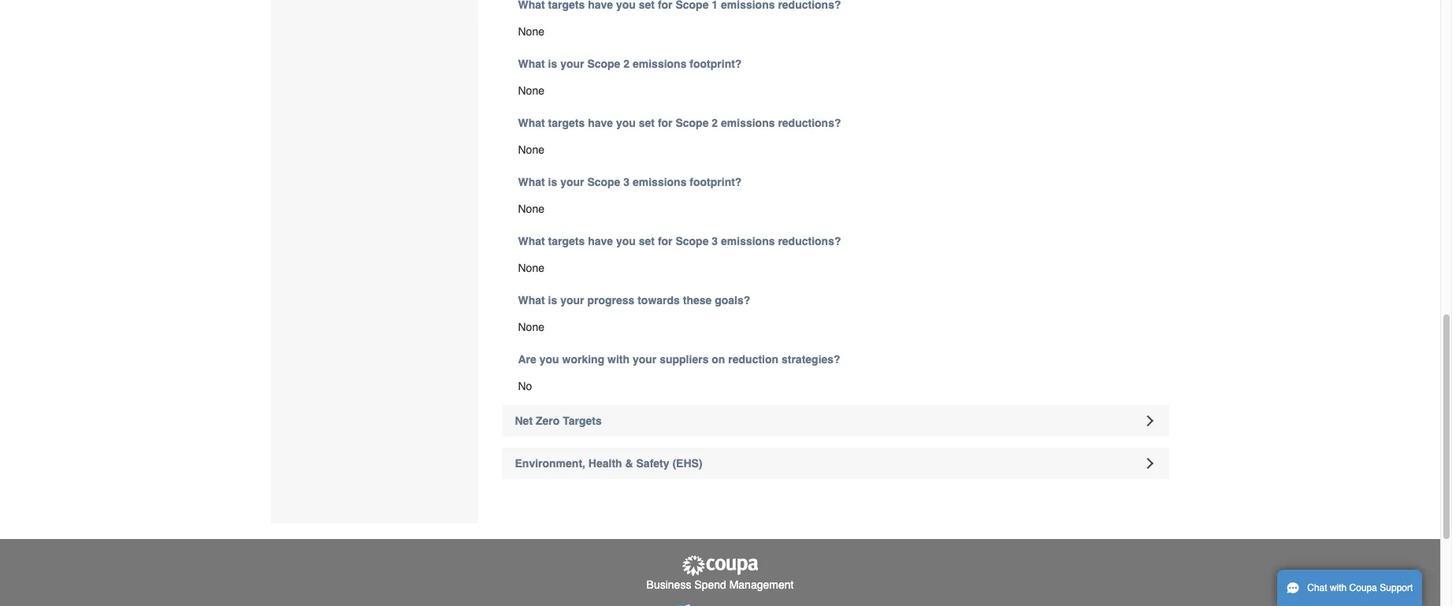 Task type: locate. For each thing, give the bounding box(es) containing it.
these
[[683, 294, 712, 307]]

1 vertical spatial footprint?
[[690, 176, 742, 188]]

1 set from the top
[[639, 117, 655, 129]]

environment, health & safety (ehs) heading
[[502, 448, 1170, 479]]

0 vertical spatial you
[[616, 117, 636, 129]]

1 vertical spatial set
[[639, 235, 655, 248]]

working
[[562, 353, 605, 366]]

what targets have you set for scope 2 emissions reductions?
[[518, 117, 842, 129]]

1 vertical spatial 2
[[712, 117, 718, 129]]

footprint? up what targets have you set for scope 2 emissions reductions?
[[690, 58, 742, 70]]

have for what targets have you set for scope 2 emissions reductions?
[[588, 117, 613, 129]]

what is your progress towards these goals?
[[518, 294, 751, 307]]

2 is from the top
[[548, 176, 558, 188]]

0 vertical spatial reductions?
[[778, 117, 842, 129]]

you up what is your scope 3 emissions footprint?
[[616, 117, 636, 129]]

set
[[639, 117, 655, 129], [639, 235, 655, 248]]

scope
[[588, 58, 621, 70], [676, 117, 709, 129], [588, 176, 621, 188], [676, 235, 709, 248]]

for up what is your scope 3 emissions footprint?
[[658, 117, 673, 129]]

1 horizontal spatial with
[[1331, 583, 1347, 594]]

2 footprint? from the top
[[690, 176, 742, 188]]

targets
[[548, 117, 585, 129], [548, 235, 585, 248]]

1 is from the top
[[548, 58, 558, 70]]

2 targets from the top
[[548, 235, 585, 248]]

you
[[616, 117, 636, 129], [616, 235, 636, 248], [540, 353, 559, 366]]

net zero targets
[[515, 415, 602, 427]]

1 vertical spatial you
[[616, 235, 636, 248]]

set up what is your scope 3 emissions footprint?
[[639, 117, 655, 129]]

4 what from the top
[[518, 235, 545, 248]]

is for what is your scope 3 emissions footprint?
[[548, 176, 558, 188]]

3 is from the top
[[548, 294, 558, 307]]

you down what is your scope 3 emissions footprint?
[[616, 235, 636, 248]]

0 horizontal spatial 3
[[624, 176, 630, 188]]

1 horizontal spatial 3
[[712, 235, 718, 248]]

1 what from the top
[[518, 58, 545, 70]]

with
[[608, 353, 630, 366], [1331, 583, 1347, 594]]

2 none from the top
[[518, 84, 545, 97]]

2 reductions? from the top
[[778, 235, 842, 248]]

0 vertical spatial footprint?
[[690, 58, 742, 70]]

targets
[[563, 415, 602, 427]]

1 vertical spatial 3
[[712, 235, 718, 248]]

for up towards
[[658, 235, 673, 248]]

coupa
[[1350, 583, 1378, 594]]

net zero targets heading
[[502, 405, 1170, 437]]

business spend management
[[647, 579, 794, 592]]

targets for what targets have you set for scope 3 emissions reductions?
[[548, 235, 585, 248]]

what for what is your progress towards these goals?
[[518, 294, 545, 307]]

goals?
[[715, 294, 751, 307]]

with right chat
[[1331, 583, 1347, 594]]

your for what is your scope 2 emissions footprint?
[[561, 58, 585, 70]]

what
[[518, 58, 545, 70], [518, 117, 545, 129], [518, 176, 545, 188], [518, 235, 545, 248], [518, 294, 545, 307]]

health
[[589, 457, 622, 470]]

1 reductions? from the top
[[778, 117, 842, 129]]

1 vertical spatial for
[[658, 235, 673, 248]]

0 vertical spatial targets
[[548, 117, 585, 129]]

safety
[[637, 457, 670, 470]]

1 vertical spatial with
[[1331, 583, 1347, 594]]

reductions? for what targets have you set for scope 2 emissions reductions?
[[778, 117, 842, 129]]

3
[[624, 176, 630, 188], [712, 235, 718, 248]]

set for 2
[[639, 117, 655, 129]]

what is your scope 3 emissions footprint?
[[518, 176, 742, 188]]

0 vertical spatial with
[[608, 353, 630, 366]]

is for what is your scope 2 emissions footprint?
[[548, 58, 558, 70]]

net
[[515, 415, 533, 427]]

footprint? up 'what targets have you set for scope 3 emissions reductions?'
[[690, 176, 742, 188]]

are
[[518, 353, 537, 366]]

reductions?
[[778, 117, 842, 129], [778, 235, 842, 248]]

1 vertical spatial reductions?
[[778, 235, 842, 248]]

2 vertical spatial is
[[548, 294, 558, 307]]

2
[[624, 58, 630, 70], [712, 117, 718, 129]]

0 vertical spatial 2
[[624, 58, 630, 70]]

1 horizontal spatial 2
[[712, 117, 718, 129]]

1 vertical spatial targets
[[548, 235, 585, 248]]

4 none from the top
[[518, 203, 545, 215]]

1 vertical spatial have
[[588, 235, 613, 248]]

0 vertical spatial is
[[548, 58, 558, 70]]

your for what is your progress towards these goals?
[[561, 294, 585, 307]]

set up towards
[[639, 235, 655, 248]]

have up what is your scope 3 emissions footprint?
[[588, 117, 613, 129]]

0 vertical spatial have
[[588, 117, 613, 129]]

footprint? for what is your scope 3 emissions footprint?
[[690, 176, 742, 188]]

5 what from the top
[[518, 294, 545, 307]]

2 set from the top
[[639, 235, 655, 248]]

3 none from the top
[[518, 143, 545, 156]]

1 have from the top
[[588, 117, 613, 129]]

for
[[658, 117, 673, 129], [658, 235, 673, 248]]

business
[[647, 579, 692, 592]]

net zero targets button
[[502, 405, 1170, 437]]

environment, health & safety (ehs)
[[515, 457, 703, 470]]

1 vertical spatial is
[[548, 176, 558, 188]]

your
[[561, 58, 585, 70], [561, 176, 585, 188], [561, 294, 585, 307], [633, 353, 657, 366]]

environment, health & safety (ehs) button
[[502, 448, 1170, 479]]

1 targets from the top
[[548, 117, 585, 129]]

have for what targets have you set for scope 3 emissions reductions?
[[588, 235, 613, 248]]

have
[[588, 117, 613, 129], [588, 235, 613, 248]]

management
[[730, 579, 794, 592]]

strategies?
[[782, 353, 841, 366]]

3 what from the top
[[518, 176, 545, 188]]

2 vertical spatial you
[[540, 353, 559, 366]]

2 what from the top
[[518, 117, 545, 129]]

what for what is your scope 2 emissions footprint?
[[518, 58, 545, 70]]

is
[[548, 58, 558, 70], [548, 176, 558, 188], [548, 294, 558, 307]]

1 footprint? from the top
[[690, 58, 742, 70]]

0 horizontal spatial 2
[[624, 58, 630, 70]]

towards
[[638, 294, 680, 307]]

reduction
[[729, 353, 779, 366]]

have up progress
[[588, 235, 613, 248]]

(ehs)
[[673, 457, 703, 470]]

2 have from the top
[[588, 235, 613, 248]]

1 for from the top
[[658, 117, 673, 129]]

0 vertical spatial for
[[658, 117, 673, 129]]

you right 'are'
[[540, 353, 559, 366]]

none
[[518, 25, 545, 38], [518, 84, 545, 97], [518, 143, 545, 156], [518, 203, 545, 215], [518, 262, 545, 274], [518, 321, 545, 333]]

for for 3
[[658, 235, 673, 248]]

0 vertical spatial set
[[639, 117, 655, 129]]

with right working
[[608, 353, 630, 366]]

no
[[518, 380, 532, 393]]

emissions
[[633, 58, 687, 70], [721, 117, 775, 129], [633, 176, 687, 188], [721, 235, 775, 248]]

2 for from the top
[[658, 235, 673, 248]]

reductions? for what targets have you set for scope 3 emissions reductions?
[[778, 235, 842, 248]]

footprint?
[[690, 58, 742, 70], [690, 176, 742, 188]]



Task type: vqa. For each thing, say whether or not it's contained in the screenshot.
HOME link
no



Task type: describe. For each thing, give the bounding box(es) containing it.
environment,
[[515, 457, 586, 470]]

is for what is your progress towards these goals?
[[548, 294, 558, 307]]

are you working with your suppliers on reduction strategies?
[[518, 353, 841, 366]]

what is your scope 2 emissions footprint?
[[518, 58, 742, 70]]

with inside button
[[1331, 583, 1347, 594]]

for for 2
[[658, 117, 673, 129]]

targets for what targets have you set for scope 2 emissions reductions?
[[548, 117, 585, 129]]

on
[[712, 353, 726, 366]]

suppliers
[[660, 353, 709, 366]]

you for 2
[[616, 117, 636, 129]]

what for what targets have you set for scope 3 emissions reductions?
[[518, 235, 545, 248]]

what for what targets have you set for scope 2 emissions reductions?
[[518, 117, 545, 129]]

what for what is your scope 3 emissions footprint?
[[518, 176, 545, 188]]

chat with coupa support button
[[1278, 570, 1423, 606]]

coupa supplier portal image
[[681, 555, 760, 577]]

5 none from the top
[[518, 262, 545, 274]]

zero
[[536, 415, 560, 427]]

support
[[1381, 583, 1414, 594]]

0 horizontal spatial with
[[608, 353, 630, 366]]

0 vertical spatial 3
[[624, 176, 630, 188]]

set for 3
[[639, 235, 655, 248]]

&
[[626, 457, 634, 470]]

your for what is your scope 3 emissions footprint?
[[561, 176, 585, 188]]

spend
[[695, 579, 727, 592]]

6 none from the top
[[518, 321, 545, 333]]

1 none from the top
[[518, 25, 545, 38]]

chat
[[1308, 583, 1328, 594]]

chat with coupa support
[[1308, 583, 1414, 594]]

you for 3
[[616, 235, 636, 248]]

progress
[[588, 294, 635, 307]]

what targets have you set for scope 3 emissions reductions?
[[518, 235, 842, 248]]

footprint? for what is your scope 2 emissions footprint?
[[690, 58, 742, 70]]



